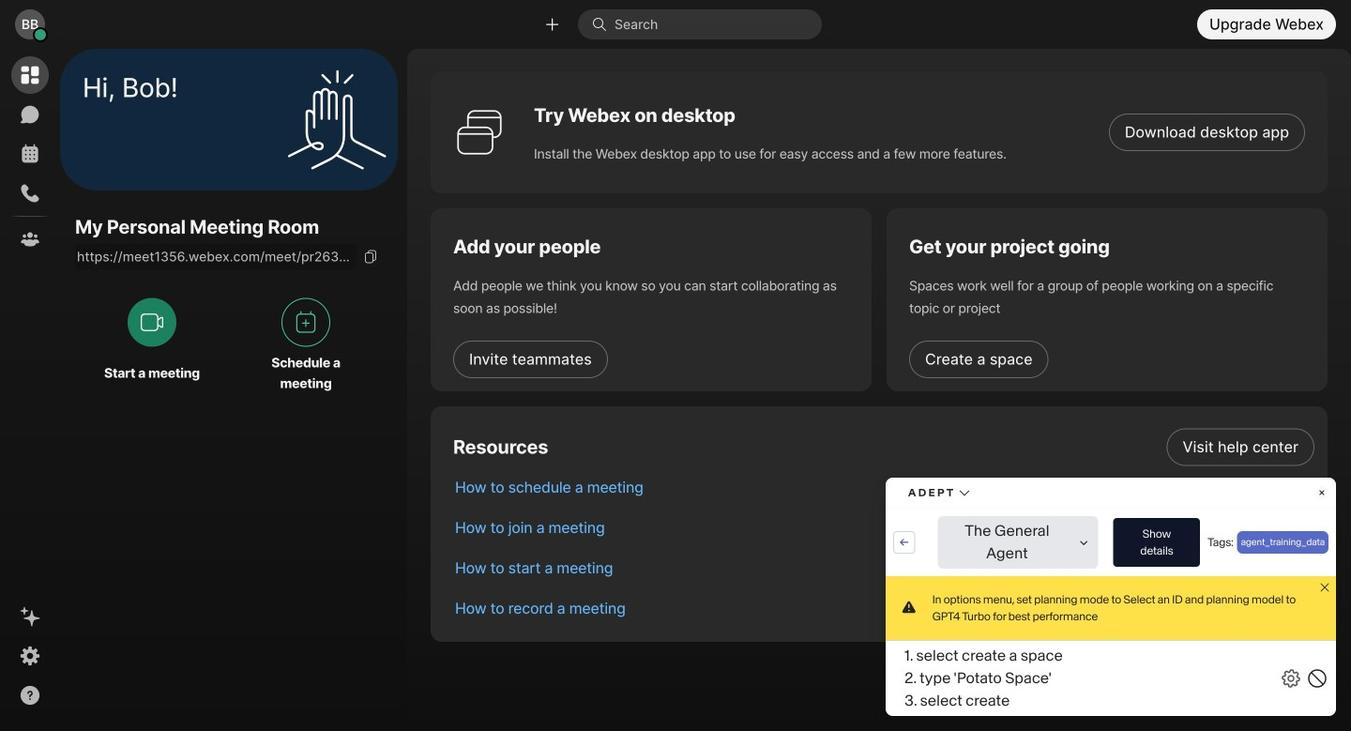 Task type: describe. For each thing, give the bounding box(es) containing it.
besties element
[[116, 163, 353, 184]]

Name the space (required) text field
[[795, 264, 1264, 294]]

michigan, notifications are muted for this space list item
[[68, 234, 375, 281]]

notifications are muted for this space image
[[351, 251, 364, 264]]

superman element for general list item
[[116, 210, 353, 230]]

webex tab list
[[11, 56, 49, 258]]



Task type: vqa. For each thing, say whether or not it's contained in the screenshot.
WEBEX Tab List
yes



Task type: locate. For each thing, give the bounding box(es) containing it.
navigation
[[0, 49, 60, 731]]

1 superman element from the top
[[116, 210, 353, 230]]

pogger list item
[[68, 328, 375, 375]]

superman element inside general list item
[[116, 210, 353, 230]]

2 superman element from the top
[[116, 257, 340, 277]]

0 vertical spatial superman element
[[116, 210, 353, 230]]

superman element
[[116, 210, 353, 230], [116, 257, 340, 277]]

noahlottofthings@gmail.com list item
[[68, 93, 375, 140]]

create a space image
[[574, 178, 784, 377]]

general list item
[[68, 187, 375, 234]]

1 vertical spatial superman element
[[116, 257, 340, 277]]

superman element up michigan, notifications are muted for this space list item
[[116, 210, 353, 230]]

superman element inside michigan, notifications are muted for this space list item
[[116, 257, 340, 277]]

superman element for michigan, notifications are muted for this space list item
[[116, 257, 340, 277]]

tab list
[[66, 46, 247, 89]]

superman element up 'pomelo' list item
[[116, 257, 340, 277]]

pomelo list item
[[68, 281, 375, 328]]



